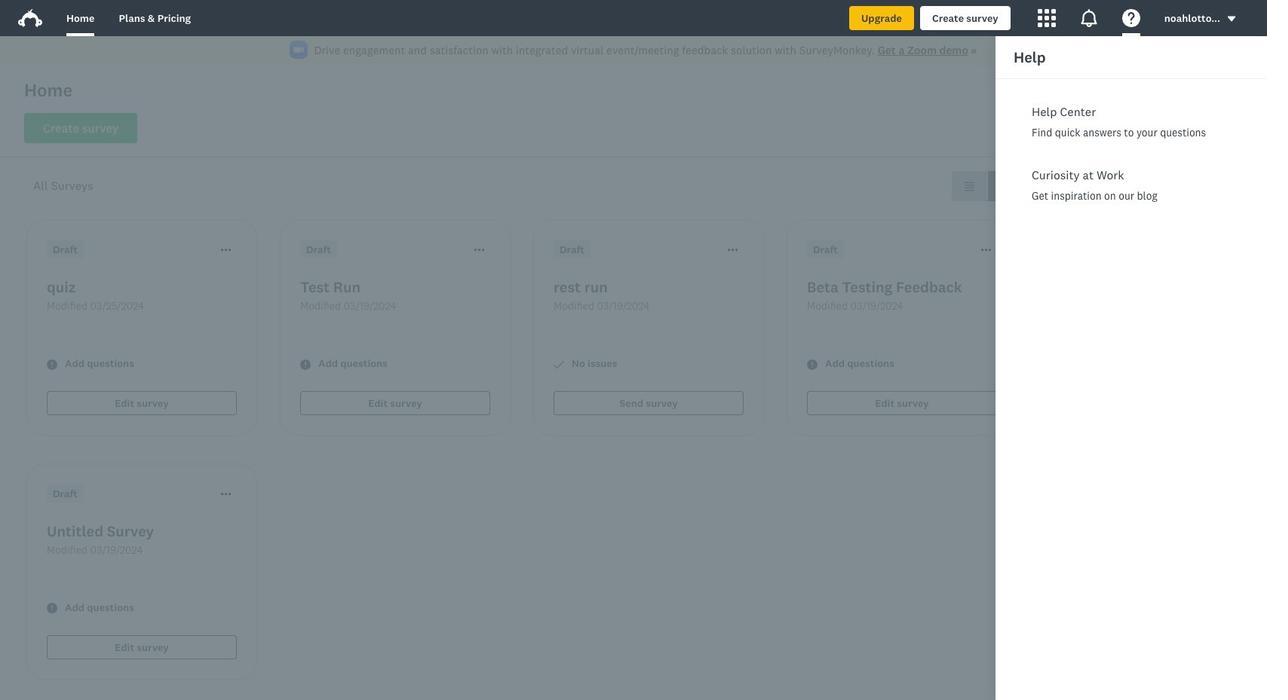 Task type: locate. For each thing, give the bounding box(es) containing it.
warning image
[[47, 359, 57, 370]]

dialog
[[996, 36, 1267, 701]]

brand logo image
[[18, 6, 42, 30], [18, 9, 42, 27]]

group
[[952, 171, 1023, 201]]

max diff icon image
[[1128, 194, 1164, 230]]

0 horizontal spatial warning image
[[47, 604, 57, 614]]

dropdown arrow icon image
[[1226, 14, 1237, 24], [1228, 16, 1236, 22]]

products icon image
[[1038, 9, 1056, 27], [1038, 9, 1056, 27]]

2 horizontal spatial warning image
[[807, 359, 818, 370]]

warning image
[[300, 359, 311, 370], [807, 359, 818, 370], [47, 604, 57, 614]]



Task type: describe. For each thing, give the bounding box(es) containing it.
notification center icon image
[[1080, 9, 1098, 27]]

1 brand logo image from the top
[[18, 6, 42, 30]]

search image
[[1042, 123, 1054, 135]]

help icon image
[[1122, 9, 1140, 27]]

search image
[[1042, 123, 1054, 135]]

2 brand logo image from the top
[[18, 9, 42, 27]]

1 horizontal spatial warning image
[[300, 359, 311, 370]]

no issues image
[[554, 359, 564, 370]]

Search text field
[[1054, 114, 1204, 144]]



Task type: vqa. For each thing, say whether or not it's contained in the screenshot.
the right Warning icon
yes



